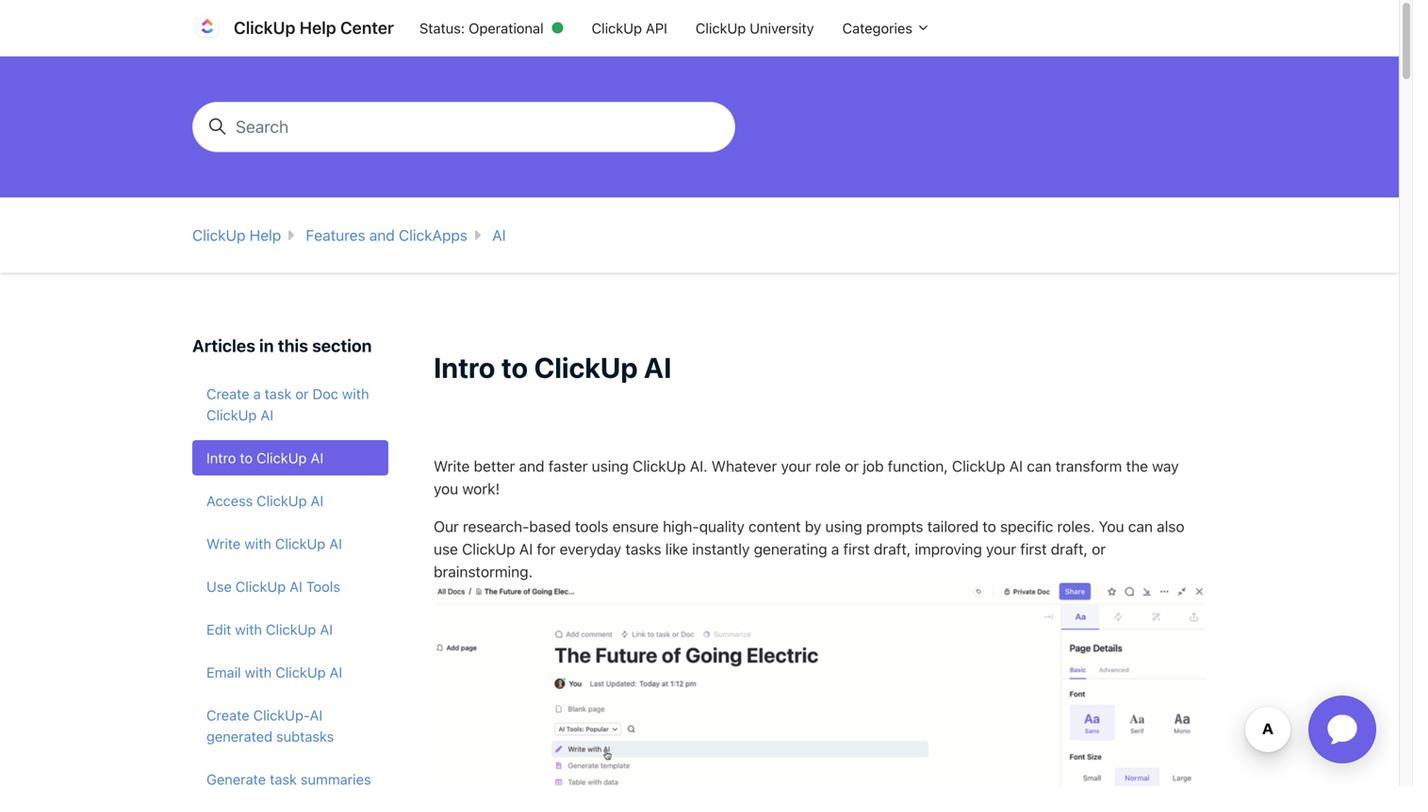 Task type: describe. For each thing, give the bounding box(es) containing it.
clickup-
[[253, 707, 310, 724]]

clickup inside "link"
[[276, 665, 326, 681]]

1 first from the left
[[844, 540, 870, 558]]

articles in this section
[[192, 336, 372, 356]]

0 vertical spatial intro
[[434, 351, 496, 384]]

ai link
[[492, 226, 506, 244]]

ai inside edit with clickup ai link
[[320, 622, 333, 638]]

use clickup ai tools link
[[192, 569, 389, 605]]

job
[[863, 457, 884, 475]]

also
[[1157, 518, 1185, 536]]

features
[[306, 226, 366, 244]]

0 horizontal spatial and
[[369, 226, 395, 244]]

by
[[805, 518, 822, 536]]

improving
[[915, 540, 983, 558]]

create clickup-ai generated subtasks link
[[192, 698, 389, 755]]

a inside our research-based tools ensure high-quality content by using prompts tailored to specific roles. you can also use clickup ai for everyday tasks like instantly generating a first draft, improving your first draft, or brainstorming.
[[832, 540, 840, 558]]

specific
[[1001, 518, 1054, 536]]

and inside "write better and faster using clickup ai. whatever your role or job function, clickup ai can transform the way you work!"
[[519, 457, 545, 475]]

0 vertical spatial to
[[502, 351, 528, 384]]

faster
[[549, 457, 588, 475]]

with inside 'create a task or doc with clickup ai'
[[342, 386, 369, 402]]

to inside our research-based tools ensure high-quality content by using prompts tailored to specific roles. you can also use clickup ai for everyday tasks like instantly generating a first draft, improving your first draft, or brainstorming.
[[983, 518, 997, 536]]

edit
[[207, 622, 231, 638]]

clickup inside our research-based tools ensure high-quality content by using prompts tailored to specific roles. you can also use clickup ai for everyday tasks like instantly generating a first draft, improving your first draft, or brainstorming.
[[462, 540, 516, 558]]

intro to clickup ai inside intro to clickup ai link
[[207, 450, 324, 466]]

2 draft, from the left
[[1051, 540, 1088, 558]]

our research-based tools ensure high-quality content by using prompts tailored to specific roles. you can also use clickup ai for everyday tasks like instantly generating a first draft, improving your first draft, or brainstorming.
[[434, 518, 1185, 581]]

function,
[[888, 457, 949, 475]]

email
[[207, 665, 241, 681]]

email with clickup ai
[[207, 665, 343, 681]]

create for create clickup-ai generated subtasks
[[207, 707, 250, 724]]

center
[[340, 17, 394, 38]]

features and clickapps link
[[306, 226, 468, 244]]

use
[[434, 540, 458, 558]]

ai inside our research-based tools ensure high-quality content by using prompts tailored to specific roles. you can also use clickup ai for everyday tasks like instantly generating a first draft, improving your first draft, or brainstorming.
[[519, 540, 533, 558]]

use
[[207, 579, 232, 595]]

task
[[265, 386, 292, 402]]

tasks
[[626, 540, 662, 558]]

features and clickapps
[[306, 226, 468, 244]]

clickup inside 'create a task or doc with clickup ai'
[[207, 407, 257, 424]]

with for email with clickup ai
[[245, 665, 272, 681]]

write better and faster using clickup ai. whatever your role or job function, clickup ai can transform the way you work!
[[434, 457, 1179, 498]]

clickup api link
[[578, 10, 682, 46]]

create clickup-ai generated subtasks
[[207, 707, 334, 745]]

ai inside create clickup-ai generated subtasks
[[310, 707, 323, 724]]

a inside 'create a task or doc with clickup ai'
[[253, 386, 261, 402]]

to inside intro to clickup ai link
[[240, 450, 253, 466]]

1 draft, from the left
[[874, 540, 911, 558]]

roles.
[[1058, 518, 1095, 536]]

write with clickup ai link
[[192, 526, 389, 562]]

access
[[207, 493, 253, 509]]

with for edit with clickup ai
[[235, 622, 262, 638]]

generated
[[207, 729, 273, 745]]

you
[[1099, 518, 1125, 536]]

intro to clickup ai main content
[[0, 57, 1400, 787]]

clickup api
[[592, 20, 668, 36]]

help for clickup help center
[[300, 17, 336, 38]]

clickup university
[[696, 20, 814, 36]]

university
[[750, 20, 814, 36]]

doc
[[313, 386, 339, 402]]

use clickup ai tools
[[207, 579, 340, 595]]

status: operational
[[420, 20, 544, 36]]

tailored
[[928, 518, 979, 536]]

ai inside "write better and faster using clickup ai. whatever your role or job function, clickup ai can transform the way you work!"
[[1010, 457, 1023, 475]]

can inside our research-based tools ensure high-quality content by using prompts tailored to specific roles. you can also use clickup ai for everyday tasks like instantly generating a first draft, improving your first draft, or brainstorming.
[[1129, 518, 1153, 536]]

create for create a task or doc with clickup ai
[[207, 386, 250, 402]]

clickup image
[[434, 583, 1207, 787]]



Task type: locate. For each thing, give the bounding box(es) containing it.
your inside "write better and faster using clickup ai. whatever your role or job function, clickup ai can transform the way you work!"
[[781, 457, 812, 475]]

ai inside intro to clickup ai link
[[311, 450, 324, 466]]

subtasks
[[276, 729, 334, 745]]

or inside 'create a task or doc with clickup ai'
[[296, 386, 309, 402]]

prompts
[[867, 518, 924, 536]]

ai.
[[690, 457, 708, 475]]

1 vertical spatial a
[[832, 540, 840, 558]]

1 vertical spatial intro to clickup ai
[[207, 450, 324, 466]]

0 vertical spatial write
[[434, 457, 470, 475]]

application
[[1286, 673, 1400, 787]]

2 first from the left
[[1021, 540, 1047, 558]]

in
[[259, 336, 274, 356]]

work!
[[463, 480, 500, 498]]

1 horizontal spatial using
[[826, 518, 863, 536]]

better
[[474, 457, 515, 475]]

api
[[646, 20, 668, 36]]

your inside our research-based tools ensure high-quality content by using prompts tailored to specific roles. you can also use clickup ai for everyday tasks like instantly generating a first draft, improving your first draft, or brainstorming.
[[987, 540, 1017, 558]]

brainstorming.
[[434, 563, 533, 581]]

your down specific in the right of the page
[[987, 540, 1017, 558]]

0 horizontal spatial to
[[240, 450, 253, 466]]

role
[[816, 457, 841, 475]]

1 vertical spatial help
[[250, 226, 281, 244]]

0 horizontal spatial first
[[844, 540, 870, 558]]

instantly
[[692, 540, 750, 558]]

draft, down prompts
[[874, 540, 911, 558]]

1 horizontal spatial can
[[1129, 518, 1153, 536]]

whatever
[[712, 457, 777, 475]]

based
[[529, 518, 571, 536]]

1 horizontal spatial intro to clickup ai
[[434, 351, 672, 384]]

and left faster
[[519, 457, 545, 475]]

0 vertical spatial using
[[592, 457, 629, 475]]

1 vertical spatial create
[[207, 707, 250, 724]]

our
[[434, 518, 459, 536]]

none search field inside intro to clickup ai main content
[[185, 102, 743, 152]]

0 horizontal spatial can
[[1027, 457, 1052, 475]]

with
[[342, 386, 369, 402], [244, 536, 272, 552], [235, 622, 262, 638], [245, 665, 272, 681]]

0 horizontal spatial draft,
[[874, 540, 911, 558]]

1 horizontal spatial intro
[[434, 351, 496, 384]]

generating
[[754, 540, 828, 558]]

transform
[[1056, 457, 1123, 475]]

0 vertical spatial intro to clickup ai
[[434, 351, 672, 384]]

can
[[1027, 457, 1052, 475], [1129, 518, 1153, 536]]

can right you
[[1129, 518, 1153, 536]]

the
[[1127, 457, 1149, 475]]

or left "job"
[[845, 457, 859, 475]]

1 horizontal spatial to
[[502, 351, 528, 384]]

0 horizontal spatial intro to clickup ai
[[207, 450, 324, 466]]

your
[[781, 457, 812, 475], [987, 540, 1017, 558]]

can inside "write better and faster using clickup ai. whatever your role or job function, clickup ai can transform the way you work!"
[[1027, 457, 1052, 475]]

create inside 'create a task or doc with clickup ai'
[[207, 386, 250, 402]]

None search field
[[185, 102, 743, 152]]

create a task or doc with clickup ai
[[207, 386, 369, 424]]

0 vertical spatial create
[[207, 386, 250, 402]]

quality
[[699, 518, 745, 536]]

tools
[[306, 579, 340, 595]]

0 vertical spatial help
[[300, 17, 336, 38]]

intro to clickup ai
[[434, 351, 672, 384], [207, 450, 324, 466]]

and
[[369, 226, 395, 244], [519, 457, 545, 475]]

write for write better and faster using clickup ai. whatever your role or job function, clickup ai can transform the way you work!
[[434, 457, 470, 475]]

1 horizontal spatial draft,
[[1051, 540, 1088, 558]]

1 vertical spatial your
[[987, 540, 1017, 558]]

2 horizontal spatial or
[[1092, 540, 1106, 558]]

with down 'access clickup ai'
[[244, 536, 272, 552]]

section
[[312, 336, 372, 356]]

clickup university link
[[682, 10, 829, 46]]

1 vertical spatial and
[[519, 457, 545, 475]]

0 vertical spatial can
[[1027, 457, 1052, 475]]

a
[[253, 386, 261, 402], [832, 540, 840, 558]]

using inside our research-based tools ensure high-quality content by using prompts tailored to specific roles. you can also use clickup ai for everyday tasks like instantly generating a first draft, improving your first draft, or brainstorming.
[[826, 518, 863, 536]]

edit with clickup ai link
[[192, 612, 389, 648]]

like
[[666, 540, 688, 558]]

ai inside 'create a task or doc with clickup ai'
[[261, 407, 274, 424]]

categories button
[[829, 10, 945, 46]]

0 vertical spatial a
[[253, 386, 261, 402]]

with inside "link"
[[245, 665, 272, 681]]

and right features
[[369, 226, 395, 244]]

clickup
[[234, 17, 296, 38], [592, 20, 642, 36], [696, 20, 746, 36], [192, 226, 246, 244], [534, 351, 638, 384], [207, 407, 257, 424], [257, 450, 307, 466], [633, 457, 686, 475], [953, 457, 1006, 475], [257, 493, 307, 509], [275, 536, 326, 552], [462, 540, 516, 558], [236, 579, 286, 595], [266, 622, 316, 638], [276, 665, 326, 681]]

with right edit
[[235, 622, 262, 638]]

1 vertical spatial intro
[[207, 450, 236, 466]]

ai inside email with clickup ai "link"
[[330, 665, 343, 681]]

ai inside access clickup ai link
[[311, 493, 324, 509]]

clickup help center link
[[192, 13, 406, 43]]

using right the by
[[826, 518, 863, 536]]

articles
[[192, 336, 255, 356]]

research-
[[463, 518, 529, 536]]

ensure
[[613, 518, 659, 536]]

your left role at the bottom of page
[[781, 457, 812, 475]]

1 horizontal spatial or
[[845, 457, 859, 475]]

help
[[300, 17, 336, 38], [250, 226, 281, 244]]

first
[[844, 540, 870, 558], [1021, 540, 1047, 558]]

clickup help link
[[192, 226, 281, 244]]

with right email
[[245, 665, 272, 681]]

edit with clickup ai
[[207, 622, 333, 638]]

0 horizontal spatial intro
[[207, 450, 236, 466]]

2 create from the top
[[207, 707, 250, 724]]

content
[[749, 518, 801, 536]]

Search search field
[[192, 102, 736, 152]]

tools
[[575, 518, 609, 536]]

help for clickup help
[[250, 226, 281, 244]]

categories
[[843, 20, 917, 36]]

1 vertical spatial write
[[207, 536, 241, 552]]

help left center
[[300, 17, 336, 38]]

0 vertical spatial your
[[781, 457, 812, 475]]

2 horizontal spatial to
[[983, 518, 997, 536]]

clickup help center
[[234, 17, 394, 38]]

0 horizontal spatial a
[[253, 386, 261, 402]]

write up use
[[207, 536, 241, 552]]

first down prompts
[[844, 540, 870, 558]]

clickup help help center home page image
[[192, 13, 223, 43]]

write up you
[[434, 457, 470, 475]]

help left features
[[250, 226, 281, 244]]

0 vertical spatial or
[[296, 386, 309, 402]]

ai inside write with clickup ai link
[[329, 536, 342, 552]]

access clickup ai link
[[192, 483, 389, 519]]

write inside "write better and faster using clickup ai. whatever your role or job function, clickup ai can transform the way you work!"
[[434, 457, 470, 475]]

0 horizontal spatial help
[[250, 226, 281, 244]]

write with clickup ai
[[207, 536, 342, 552]]

with for write with clickup ai
[[244, 536, 272, 552]]

create down articles
[[207, 386, 250, 402]]

0 horizontal spatial using
[[592, 457, 629, 475]]

intro to clickup ai link
[[192, 441, 389, 476]]

1 horizontal spatial a
[[832, 540, 840, 558]]

email with clickup ai link
[[192, 655, 389, 690]]

1 horizontal spatial help
[[300, 17, 336, 38]]

2 vertical spatial to
[[983, 518, 997, 536]]

can left transform
[[1027, 457, 1052, 475]]

create up generated
[[207, 707, 250, 724]]

a right generating
[[832, 540, 840, 558]]

0 horizontal spatial or
[[296, 386, 309, 402]]

1 vertical spatial can
[[1129, 518, 1153, 536]]

clickup help
[[192, 226, 281, 244]]

1 create from the top
[[207, 386, 250, 402]]

1 horizontal spatial and
[[519, 457, 545, 475]]

write
[[434, 457, 470, 475], [207, 536, 241, 552]]

or down you
[[1092, 540, 1106, 558]]

1 vertical spatial or
[[845, 457, 859, 475]]

to
[[502, 351, 528, 384], [240, 450, 253, 466], [983, 518, 997, 536]]

0 vertical spatial and
[[369, 226, 395, 244]]

ai
[[492, 226, 506, 244], [644, 351, 672, 384], [261, 407, 274, 424], [311, 450, 324, 466], [1010, 457, 1023, 475], [311, 493, 324, 509], [329, 536, 342, 552], [519, 540, 533, 558], [290, 579, 303, 595], [320, 622, 333, 638], [330, 665, 343, 681], [310, 707, 323, 724]]

or
[[296, 386, 309, 402], [845, 457, 859, 475], [1092, 540, 1106, 558]]

intro
[[434, 351, 496, 384], [207, 450, 236, 466]]

everyday
[[560, 540, 622, 558]]

0 horizontal spatial your
[[781, 457, 812, 475]]

or inside "write better and faster using clickup ai. whatever your role or job function, clickup ai can transform the way you work!"
[[845, 457, 859, 475]]

1 horizontal spatial write
[[434, 457, 470, 475]]

create a task or doc with clickup ai link
[[192, 376, 389, 433]]

1 vertical spatial to
[[240, 450, 253, 466]]

way
[[1153, 457, 1179, 475]]

ai inside use clickup ai tools link
[[290, 579, 303, 595]]

help inside intro to clickup ai main content
[[250, 226, 281, 244]]

1 horizontal spatial first
[[1021, 540, 1047, 558]]

with right 'doc'
[[342, 386, 369, 402]]

this
[[278, 336, 308, 356]]

draft,
[[874, 540, 911, 558], [1051, 540, 1088, 558]]

status:
[[420, 20, 465, 36]]

using inside "write better and faster using clickup ai. whatever your role or job function, clickup ai can transform the way you work!"
[[592, 457, 629, 475]]

0 horizontal spatial write
[[207, 536, 241, 552]]

access clickup ai
[[207, 493, 324, 509]]

or left 'doc'
[[296, 386, 309, 402]]

a left task
[[253, 386, 261, 402]]

2 vertical spatial or
[[1092, 540, 1106, 558]]

high-
[[663, 518, 699, 536]]

create inside create clickup-ai generated subtasks
[[207, 707, 250, 724]]

first down specific in the right of the page
[[1021, 540, 1047, 558]]

you
[[434, 480, 459, 498]]

clickapps
[[399, 226, 468, 244]]

draft, down roles. at the bottom of page
[[1051, 540, 1088, 558]]

operational
[[469, 20, 544, 36]]

for
[[537, 540, 556, 558]]

1 horizontal spatial your
[[987, 540, 1017, 558]]

1 vertical spatial using
[[826, 518, 863, 536]]

using right faster
[[592, 457, 629, 475]]

write for write with clickup ai
[[207, 536, 241, 552]]

or inside our research-based tools ensure high-quality content by using prompts tailored to specific roles. you can also use clickup ai for everyday tasks like instantly generating a first draft, improving your first draft, or brainstorming.
[[1092, 540, 1106, 558]]



Task type: vqa. For each thing, say whether or not it's contained in the screenshot.
the rightmost help
yes



